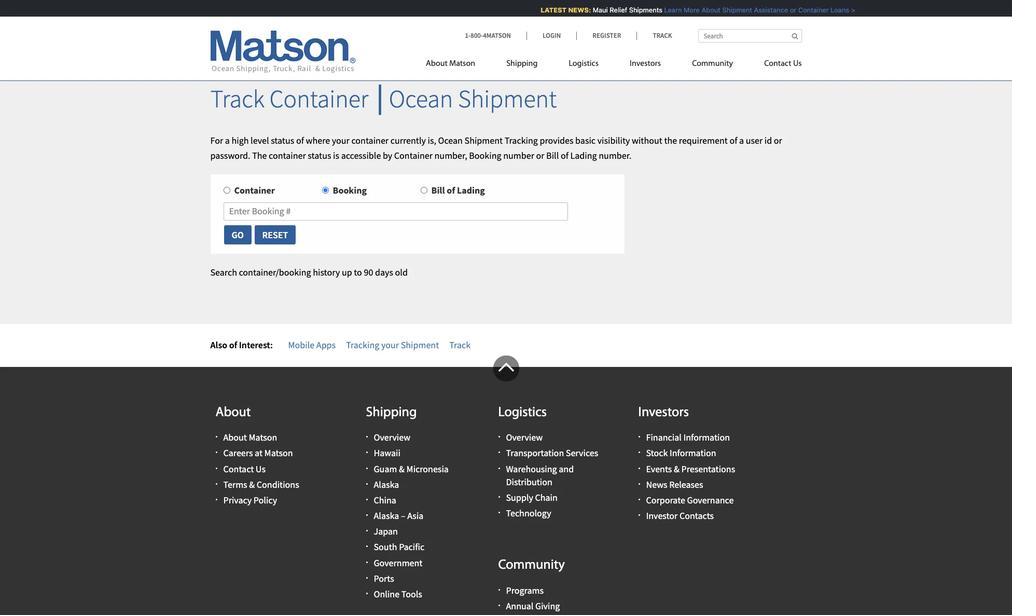 Task type: describe. For each thing, give the bounding box(es) containing it.
releases
[[670, 478, 704, 490]]

1 vertical spatial status
[[308, 149, 331, 161]]

bill of lading
[[432, 184, 485, 196]]

overview for hawaii
[[374, 431, 411, 443]]

tools
[[402, 588, 422, 600]]

0 horizontal spatial status
[[271, 134, 294, 146]]

container/booking
[[239, 266, 311, 278]]

latest news: maui relief shipments learn more about shipment assistance or container loans >
[[537, 6, 851, 14]]

hawaii
[[374, 447, 401, 459]]

japan link
[[374, 525, 398, 537]]

1-800-4matson
[[465, 31, 511, 40]]

transportation
[[506, 447, 564, 459]]

latest
[[537, 6, 562, 14]]

& inside overview hawaii guam & micronesia alaska china alaska – asia japan south pacific government ports online tools
[[399, 463, 405, 475]]

1 vertical spatial bill
[[432, 184, 445, 196]]

2 vertical spatial matson
[[265, 447, 293, 459]]

footer containing about
[[0, 355, 1013, 615]]

contacts
[[680, 510, 714, 522]]

services
[[566, 447, 599, 459]]

register
[[593, 31, 622, 40]]

also
[[210, 339, 227, 351]]

learn
[[660, 6, 678, 14]]

1 vertical spatial information
[[670, 447, 717, 459]]

corporate
[[646, 494, 686, 506]]

login
[[543, 31, 561, 40]]

login link
[[527, 31, 577, 40]]

level
[[251, 134, 269, 146]]

Bill of Lading radio
[[421, 187, 427, 194]]

supply
[[506, 491, 534, 503]]

logistics inside footer
[[499, 406, 547, 420]]

contact inside about matson careers at matson contact us terms & conditions privacy policy
[[223, 463, 254, 475]]

stock
[[646, 447, 668, 459]]

of right the 'also'
[[229, 339, 237, 351]]

password.
[[210, 149, 250, 161]]

guam
[[374, 463, 397, 475]]

lading inside for a high level status of where your container currently is, ocean shipment tracking provides basic visibility without the requirement of a user id or password. the container status is accessible by container number, booking number or bill of lading number.
[[571, 149, 597, 161]]

more
[[680, 6, 696, 14]]

1 vertical spatial your
[[381, 339, 399, 351]]

visibility
[[598, 134, 630, 146]]

supply chain link
[[506, 491, 558, 503]]

without
[[632, 134, 663, 146]]

to
[[354, 266, 362, 278]]

privacy
[[223, 494, 252, 506]]

loans
[[827, 6, 845, 14]]

terms
[[223, 478, 247, 490]]

shipments
[[625, 6, 658, 14]]

overview link for logistics
[[506, 431, 543, 443]]

tracking your shipment
[[346, 339, 439, 351]]

financial information stock information events & presentations news releases corporate governance investor contacts
[[646, 431, 736, 522]]

transportation services link
[[506, 447, 599, 459]]

0 horizontal spatial or
[[536, 149, 545, 161]]

tracking inside for a high level status of where your container currently is, ocean shipment tracking provides basic visibility without the requirement of a user id or password. the container status is accessible by container number, booking number or bill of lading number.
[[505, 134, 538, 146]]

mobile
[[288, 339, 315, 351]]

technology
[[506, 507, 552, 519]]

programs
[[506, 584, 544, 596]]

for a high level status of where your container currently is, ocean shipment tracking provides basic visibility without the requirement of a user id or password. the container status is accessible by container number, booking number or bill of lading number.
[[210, 134, 783, 161]]

investors link
[[615, 55, 677, 76]]

1-800-4matson link
[[465, 31, 527, 40]]

up
[[342, 266, 352, 278]]

1-
[[465, 31, 471, 40]]

0 vertical spatial contact us link
[[749, 55, 802, 76]]

relief
[[606, 6, 623, 14]]

Booking radio
[[322, 187, 329, 194]]

search
[[210, 266, 237, 278]]

financial
[[646, 431, 682, 443]]

user
[[746, 134, 763, 146]]

old
[[395, 266, 408, 278]]

mobile apps link
[[288, 339, 336, 351]]

government link
[[374, 557, 423, 569]]

mobile apps
[[288, 339, 336, 351]]

overview link for shipping
[[374, 431, 411, 443]]

warehousing and distribution link
[[506, 463, 574, 488]]

0 vertical spatial or
[[786, 6, 792, 14]]

events & presentations link
[[646, 463, 736, 475]]

the
[[665, 134, 677, 146]]

1 horizontal spatial container
[[352, 134, 389, 146]]

high
[[232, 134, 249, 146]]

shipping link
[[491, 55, 554, 76]]

4matson
[[483, 31, 511, 40]]

container left loans
[[794, 6, 825, 14]]

china link
[[374, 494, 397, 506]]

community inside top menu 'navigation'
[[692, 60, 733, 68]]

programs annual giving reports
[[506, 584, 560, 615]]

track for track link to the left
[[450, 339, 471, 351]]

container right container option
[[234, 184, 275, 196]]

reports
[[506, 613, 537, 615]]

technology link
[[506, 507, 552, 519]]

backtop image
[[493, 355, 519, 381]]

matson for about matson
[[450, 60, 476, 68]]

chain
[[535, 491, 558, 503]]

90
[[364, 266, 373, 278]]

china
[[374, 494, 397, 506]]

where
[[306, 134, 330, 146]]

online tools link
[[374, 588, 422, 600]]

overview for transportation
[[506, 431, 543, 443]]

distribution
[[506, 476, 553, 488]]

the
[[252, 149, 267, 161]]

pacific
[[399, 541, 425, 553]]

of right bill of lading option
[[447, 184, 455, 196]]

id
[[765, 134, 772, 146]]

giving
[[536, 600, 560, 612]]

0 horizontal spatial container
[[269, 149, 306, 161]]

privacy policy link
[[223, 494, 277, 506]]

currently
[[391, 134, 426, 146]]

investor
[[646, 510, 678, 522]]

alaska – asia link
[[374, 510, 424, 522]]

–
[[401, 510, 406, 522]]

careers
[[223, 447, 253, 459]]

provides
[[540, 134, 574, 146]]

also of interest:
[[210, 339, 273, 351]]



Task type: vqa. For each thing, say whether or not it's contained in the screenshot.
IS,
yes



Task type: locate. For each thing, give the bounding box(es) containing it.
of left user
[[730, 134, 738, 146]]

1 horizontal spatial &
[[399, 463, 405, 475]]

1 horizontal spatial us
[[794, 60, 802, 68]]

community link
[[677, 55, 749, 76]]

0 vertical spatial information
[[684, 431, 730, 443]]

investors inside investors link
[[630, 60, 661, 68]]

programs link
[[506, 584, 544, 596]]

or right the assistance
[[786, 6, 792, 14]]

0 horizontal spatial logistics
[[499, 406, 547, 420]]

1 vertical spatial matson
[[249, 431, 277, 443]]

track container │ocean shipment
[[210, 83, 557, 114]]

matson right at
[[265, 447, 293, 459]]

policy
[[254, 494, 277, 506]]

about inside about matson careers at matson contact us terms & conditions privacy policy
[[223, 431, 247, 443]]

overview
[[374, 431, 411, 443], [506, 431, 543, 443]]

1 vertical spatial community
[[499, 559, 565, 573]]

accessible
[[341, 149, 381, 161]]

overview link up 'hawaii'
[[374, 431, 411, 443]]

0 horizontal spatial lading
[[457, 184, 485, 196]]

1 horizontal spatial booking
[[469, 149, 502, 161]]

stock information link
[[646, 447, 717, 459]]

container up accessible
[[352, 134, 389, 146]]

top menu navigation
[[426, 55, 802, 76]]

1 vertical spatial shipping
[[366, 406, 417, 420]]

0 vertical spatial investors
[[630, 60, 661, 68]]

1 horizontal spatial logistics
[[569, 60, 599, 68]]

1 horizontal spatial shipping
[[507, 60, 538, 68]]

Search search field
[[698, 29, 802, 43]]

0 horizontal spatial &
[[249, 478, 255, 490]]

Container radio
[[223, 187, 230, 194]]

1 vertical spatial track
[[210, 83, 265, 114]]

1 horizontal spatial or
[[774, 134, 783, 146]]

matson for about matson careers at matson contact us terms & conditions privacy policy
[[249, 431, 277, 443]]

contact down careers
[[223, 463, 254, 475]]

south pacific link
[[374, 541, 425, 553]]

blue matson logo with ocean, shipping, truck, rail and logistics written beneath it. image
[[210, 31, 356, 73]]

1 vertical spatial container
[[269, 149, 306, 161]]

news releases link
[[646, 478, 704, 490]]

is
[[333, 149, 339, 161]]

0 vertical spatial logistics
[[569, 60, 599, 68]]

0 horizontal spatial contact
[[223, 463, 254, 475]]

hawaii link
[[374, 447, 401, 459]]

1 vertical spatial contact us link
[[223, 463, 266, 475]]

1 vertical spatial alaska
[[374, 510, 399, 522]]

0 vertical spatial shipping
[[507, 60, 538, 68]]

0 vertical spatial track
[[653, 31, 672, 40]]

us inside about matson careers at matson contact us terms & conditions privacy policy
[[256, 463, 266, 475]]

track
[[653, 31, 672, 40], [210, 83, 265, 114], [450, 339, 471, 351]]

booking inside for a high level status of where your container currently is, ocean shipment tracking provides basic visibility without the requirement of a user id or password. the container status is accessible by container number, booking number or bill of lading number.
[[469, 149, 502, 161]]

& right guam
[[399, 463, 405, 475]]

logistics
[[569, 60, 599, 68], [499, 406, 547, 420]]

ports link
[[374, 572, 394, 584]]

us down search 'icon'
[[794, 60, 802, 68]]

0 vertical spatial track link
[[637, 31, 672, 40]]

annual
[[506, 600, 534, 612]]

0 horizontal spatial contact us link
[[223, 463, 266, 475]]

contact
[[765, 60, 792, 68], [223, 463, 254, 475]]

bill down provides
[[547, 149, 559, 161]]

a right for
[[225, 134, 230, 146]]

matson
[[450, 60, 476, 68], [249, 431, 277, 443], [265, 447, 293, 459]]

1 horizontal spatial track
[[450, 339, 471, 351]]

lading down number,
[[457, 184, 485, 196]]

history
[[313, 266, 340, 278]]

shipment
[[718, 6, 748, 14], [458, 83, 557, 114], [465, 134, 503, 146], [401, 339, 439, 351]]

contact down search "search box"
[[765, 60, 792, 68]]

0 horizontal spatial bill
[[432, 184, 445, 196]]

0 vertical spatial status
[[271, 134, 294, 146]]

about matson link for careers at matson link
[[223, 431, 277, 443]]

track for the top track link
[[653, 31, 672, 40]]

2 horizontal spatial &
[[674, 463, 680, 475]]

1 horizontal spatial track link
[[637, 31, 672, 40]]

alaska link
[[374, 478, 399, 490]]

basic
[[576, 134, 596, 146]]

status right level
[[271, 134, 294, 146]]

1 horizontal spatial overview
[[506, 431, 543, 443]]

overview hawaii guam & micronesia alaska china alaska – asia japan south pacific government ports online tools
[[374, 431, 449, 600]]

tracking
[[505, 134, 538, 146], [346, 339, 380, 351]]

a
[[225, 134, 230, 146], [740, 134, 744, 146]]

2 overview link from the left
[[506, 431, 543, 443]]

about matson link for shipping link
[[426, 55, 491, 76]]

container down currently at left
[[394, 149, 433, 161]]

1 a from the left
[[225, 134, 230, 146]]

track for track container │ocean shipment
[[210, 83, 265, 114]]

0 vertical spatial bill
[[547, 149, 559, 161]]

0 horizontal spatial booking
[[333, 184, 367, 196]]

2 horizontal spatial track
[[653, 31, 672, 40]]

0 vertical spatial tracking
[[505, 134, 538, 146]]

0 vertical spatial community
[[692, 60, 733, 68]]

1 horizontal spatial overview link
[[506, 431, 543, 443]]

matson down 1-
[[450, 60, 476, 68]]

shipping down 4matson
[[507, 60, 538, 68]]

1 vertical spatial tracking
[[346, 339, 380, 351]]

overview up transportation at the bottom
[[506, 431, 543, 443]]

&
[[399, 463, 405, 475], [674, 463, 680, 475], [249, 478, 255, 490]]

investors up financial
[[639, 406, 689, 420]]

annual giving reports link
[[506, 600, 560, 615]]

1 alaska from the top
[[374, 478, 399, 490]]

south
[[374, 541, 397, 553]]

2 a from the left
[[740, 134, 744, 146]]

1 horizontal spatial lading
[[571, 149, 597, 161]]

requirement
[[679, 134, 728, 146]]

or right number
[[536, 149, 545, 161]]

shipping inside footer
[[366, 406, 417, 420]]

overview up 'hawaii'
[[374, 431, 411, 443]]

matson inside top menu 'navigation'
[[450, 60, 476, 68]]

│ocean
[[374, 83, 453, 114]]

ports
[[374, 572, 394, 584]]

1 horizontal spatial status
[[308, 149, 331, 161]]

or
[[786, 6, 792, 14], [774, 134, 783, 146], [536, 149, 545, 161]]

search image
[[792, 33, 799, 39]]

maui
[[589, 6, 604, 14]]

0 vertical spatial lading
[[571, 149, 597, 161]]

2 vertical spatial or
[[536, 149, 545, 161]]

or right id
[[774, 134, 783, 146]]

community up the programs
[[499, 559, 565, 573]]

about matson link up careers at matson link
[[223, 431, 277, 443]]

shipping
[[507, 60, 538, 68], [366, 406, 417, 420]]

overview link up transportation at the bottom
[[506, 431, 543, 443]]

logistics inside top menu 'navigation'
[[569, 60, 599, 68]]

1 horizontal spatial your
[[381, 339, 399, 351]]

a left user
[[740, 134, 744, 146]]

overview inside overview transportation services warehousing and distribution supply chain technology
[[506, 431, 543, 443]]

about for about matson careers at matson contact us terms & conditions privacy policy
[[223, 431, 247, 443]]

investors
[[630, 60, 661, 68], [639, 406, 689, 420]]

us inside top menu 'navigation'
[[794, 60, 802, 68]]

container inside for a high level status of where your container currently is, ocean shipment tracking provides basic visibility without the requirement of a user id or password. the container status is accessible by container number, booking number or bill of lading number.
[[394, 149, 433, 161]]

shipping up 'hawaii'
[[366, 406, 417, 420]]

1 horizontal spatial bill
[[547, 149, 559, 161]]

1 horizontal spatial a
[[740, 134, 744, 146]]

logistics up transportation at the bottom
[[499, 406, 547, 420]]

0 vertical spatial alaska
[[374, 478, 399, 490]]

0 horizontal spatial track
[[210, 83, 265, 114]]

0 horizontal spatial about matson link
[[223, 431, 277, 443]]

ocean
[[438, 134, 463, 146]]

your inside for a high level status of where your container currently is, ocean shipment tracking provides basic visibility without the requirement of a user id or password. the container status is accessible by container number, booking number or bill of lading number.
[[332, 134, 350, 146]]

1 horizontal spatial about matson link
[[426, 55, 491, 76]]

corporate governance link
[[646, 494, 734, 506]]

& inside financial information stock information events & presentations news releases corporate governance investor contacts
[[674, 463, 680, 475]]

about matson link inside footer
[[223, 431, 277, 443]]

conditions
[[257, 478, 299, 490]]

lading down basic
[[571, 149, 597, 161]]

about for about
[[216, 406, 251, 420]]

booking right booking radio
[[333, 184, 367, 196]]

bill right bill of lading option
[[432, 184, 445, 196]]

0 vertical spatial about matson link
[[426, 55, 491, 76]]

0 horizontal spatial track link
[[450, 339, 471, 351]]

about matson
[[426, 60, 476, 68]]

by
[[383, 149, 393, 161]]

& up news releases link
[[674, 463, 680, 475]]

contact inside top menu 'navigation'
[[765, 60, 792, 68]]

assistance
[[750, 6, 784, 14]]

2 vertical spatial track
[[450, 339, 471, 351]]

2 overview from the left
[[506, 431, 543, 443]]

1 horizontal spatial community
[[692, 60, 733, 68]]

None button
[[223, 225, 252, 245], [254, 225, 296, 245], [223, 225, 252, 245], [254, 225, 296, 245]]

about matson link
[[426, 55, 491, 76], [223, 431, 277, 443]]

0 horizontal spatial shipping
[[366, 406, 417, 420]]

& inside about matson careers at matson contact us terms & conditions privacy policy
[[249, 478, 255, 490]]

1 vertical spatial or
[[774, 134, 783, 146]]

about inside top menu 'navigation'
[[426, 60, 448, 68]]

about
[[698, 6, 717, 14], [426, 60, 448, 68], [216, 406, 251, 420], [223, 431, 247, 443]]

container right the
[[269, 149, 306, 161]]

bill inside for a high level status of where your container currently is, ocean shipment tracking provides basic visibility without the requirement of a user id or password. the container status is accessible by container number, booking number or bill of lading number.
[[547, 149, 559, 161]]

overview link
[[374, 431, 411, 443], [506, 431, 543, 443]]

0 horizontal spatial overview
[[374, 431, 411, 443]]

2 alaska from the top
[[374, 510, 399, 522]]

about matson link down 1-
[[426, 55, 491, 76]]

booking left number
[[469, 149, 502, 161]]

container up where
[[270, 83, 369, 114]]

& up privacy policy link
[[249, 478, 255, 490]]

tracking up number
[[505, 134, 538, 146]]

information up events & presentations link
[[670, 447, 717, 459]]

0 horizontal spatial your
[[332, 134, 350, 146]]

1 vertical spatial contact
[[223, 463, 254, 475]]

contact us
[[765, 60, 802, 68]]

container
[[352, 134, 389, 146], [269, 149, 306, 161]]

overview inside overview hawaii guam & micronesia alaska china alaska – asia japan south pacific government ports online tools
[[374, 431, 411, 443]]

0 vertical spatial container
[[352, 134, 389, 146]]

number,
[[435, 149, 467, 161]]

matson up at
[[249, 431, 277, 443]]

1 horizontal spatial contact
[[765, 60, 792, 68]]

contact us link down search 'icon'
[[749, 55, 802, 76]]

shipping inside top menu 'navigation'
[[507, 60, 538, 68]]

learn more about shipment assistance or container loans > link
[[660, 6, 851, 14]]

of down provides
[[561, 149, 569, 161]]

0 vertical spatial your
[[332, 134, 350, 146]]

community down search "search box"
[[692, 60, 733, 68]]

footer
[[0, 355, 1013, 615]]

1 horizontal spatial contact us link
[[749, 55, 802, 76]]

1 overview from the left
[[374, 431, 411, 443]]

bill
[[547, 149, 559, 161], [432, 184, 445, 196]]

information up stock information link
[[684, 431, 730, 443]]

us up terms & conditions link
[[256, 463, 266, 475]]

1 vertical spatial booking
[[333, 184, 367, 196]]

1 overview link from the left
[[374, 431, 411, 443]]

1 vertical spatial track link
[[450, 339, 471, 351]]

interest:
[[239, 339, 273, 351]]

1 horizontal spatial tracking
[[505, 134, 538, 146]]

>
[[847, 6, 851, 14]]

Enter Booking # text field
[[223, 203, 568, 221]]

0 horizontal spatial a
[[225, 134, 230, 146]]

of left where
[[296, 134, 304, 146]]

0 vertical spatial us
[[794, 60, 802, 68]]

contact us link
[[749, 55, 802, 76], [223, 463, 266, 475]]

logistics down register link
[[569, 60, 599, 68]]

alaska up japan
[[374, 510, 399, 522]]

events
[[646, 463, 672, 475]]

booking
[[469, 149, 502, 161], [333, 184, 367, 196]]

contact us link down careers
[[223, 463, 266, 475]]

alaska down guam
[[374, 478, 399, 490]]

online
[[374, 588, 400, 600]]

1 vertical spatial about matson link
[[223, 431, 277, 443]]

0 vertical spatial contact
[[765, 60, 792, 68]]

micronesia
[[407, 463, 449, 475]]

1 vertical spatial us
[[256, 463, 266, 475]]

news
[[646, 478, 668, 490]]

0 vertical spatial matson
[[450, 60, 476, 68]]

shipment inside for a high level status of where your container currently is, ocean shipment tracking provides basic visibility without the requirement of a user id or password. the container status is accessible by container number, booking number or bill of lading number.
[[465, 134, 503, 146]]

about for about matson
[[426, 60, 448, 68]]

japan
[[374, 525, 398, 537]]

and
[[559, 463, 574, 475]]

overview transportation services warehousing and distribution supply chain technology
[[506, 431, 599, 519]]

careers at matson link
[[223, 447, 293, 459]]

2 horizontal spatial or
[[786, 6, 792, 14]]

tracking right apps
[[346, 339, 380, 351]]

0 horizontal spatial overview link
[[374, 431, 411, 443]]

0 vertical spatial booking
[[469, 149, 502, 161]]

number.
[[599, 149, 632, 161]]

status down where
[[308, 149, 331, 161]]

0 horizontal spatial tracking
[[346, 339, 380, 351]]

0 horizontal spatial us
[[256, 463, 266, 475]]

status
[[271, 134, 294, 146], [308, 149, 331, 161]]

0 horizontal spatial community
[[499, 559, 565, 573]]

asia
[[408, 510, 424, 522]]

investors down register link
[[630, 60, 661, 68]]

investor contacts link
[[646, 510, 714, 522]]

None search field
[[698, 29, 802, 43]]

800-
[[471, 31, 483, 40]]

1 vertical spatial investors
[[639, 406, 689, 420]]

1 vertical spatial lading
[[457, 184, 485, 196]]

1 vertical spatial logistics
[[499, 406, 547, 420]]



